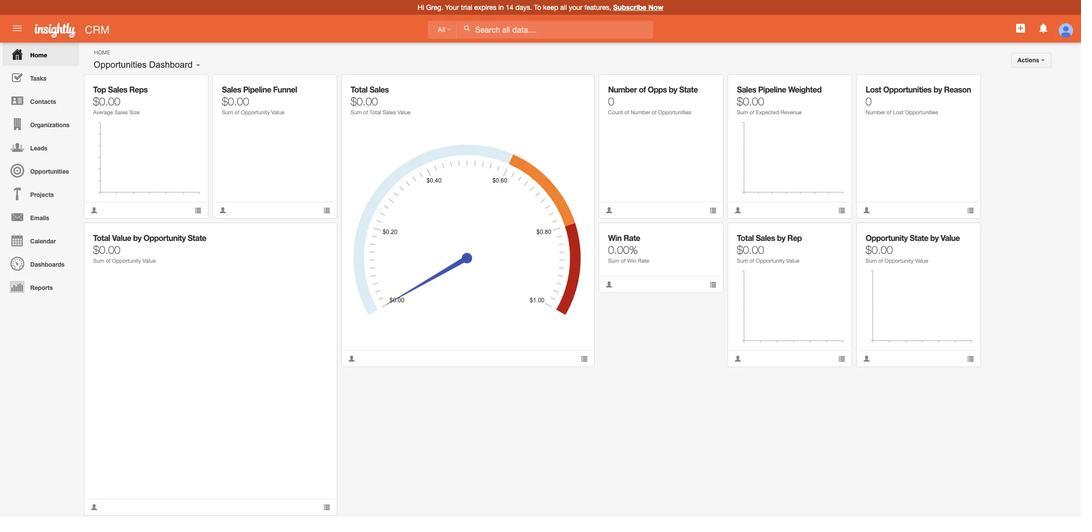 Task type: vqa. For each thing, say whether or not it's contained in the screenshot.
the right List
no



Task type: describe. For each thing, give the bounding box(es) containing it.
opportunities inside button
[[94, 60, 147, 70]]

days.
[[515, 3, 532, 11]]

organizations
[[30, 121, 70, 129]]

of inside sales pipeline weighted $0.00 sum of expected revenue
[[750, 109, 754, 115]]

size
[[129, 109, 140, 115]]

top
[[93, 85, 106, 94]]

user image for total
[[348, 356, 355, 363]]

white image
[[463, 25, 470, 32]]

total for of
[[351, 85, 368, 94]]

reps
[[129, 85, 148, 94]]

$0.00 inside top sales reps $0.00 average sales size
[[93, 95, 120, 108]]

0 horizontal spatial lost
[[866, 85, 881, 94]]

top sales reps link
[[93, 85, 148, 94]]

opportunity state by value link
[[866, 233, 960, 243]]

subscribe
[[613, 3, 647, 11]]

list image for $0.00
[[581, 356, 588, 363]]

leads link
[[2, 136, 79, 159]]

expires
[[474, 3, 497, 11]]

sum inside opportunity state by value $0.00 sum of opportunity value
[[866, 258, 877, 264]]

crm
[[85, 24, 110, 36]]

opportunities dashboard
[[94, 60, 193, 70]]

calendar
[[30, 238, 56, 245]]

sales pipeline funnel link
[[222, 85, 297, 94]]

of inside sales pipeline funnel $0.00 sum of opportunity value
[[235, 109, 239, 115]]

total sales by rep link
[[737, 233, 802, 243]]

sales pipeline funnel $0.00 sum of opportunity value
[[222, 85, 297, 115]]

wrench image for reps
[[188, 82, 194, 89]]

subscribe now link
[[613, 3, 663, 11]]

lost opportunities by reason 0 number of lost opportunities
[[866, 85, 971, 115]]

opportunities inside 'link'
[[30, 168, 69, 175]]

keep
[[543, 3, 558, 11]]

opportunities inside number of opps by state 0 count of number of opportunities
[[658, 109, 691, 115]]

opps
[[648, 85, 667, 94]]

1 vertical spatial rate
[[638, 258, 649, 264]]

1 horizontal spatial win
[[627, 258, 636, 264]]

sum inside sales pipeline funnel $0.00 sum of opportunity value
[[222, 109, 233, 115]]

dashboards link
[[2, 252, 79, 275]]

all
[[438, 26, 446, 34]]

value inside total sales $0.00 sum of total sales value
[[397, 109, 411, 115]]

total for state
[[93, 233, 110, 243]]

lost opportunities by reason link
[[866, 85, 971, 94]]

calendar link
[[2, 229, 79, 252]]

user image for opportunity state by value
[[863, 356, 870, 363]]

reports
[[30, 284, 53, 292]]

your
[[445, 3, 459, 11]]

state for $0.00
[[188, 233, 206, 243]]

total value by opportunity state link
[[93, 233, 206, 243]]

emails link
[[2, 206, 79, 229]]

wrench image for weighted
[[831, 82, 838, 89]]

$0.00 inside total sales by rep $0.00 sum of opportunity value
[[737, 244, 764, 257]]

reports link
[[2, 275, 79, 299]]

average
[[93, 109, 113, 115]]

leads
[[30, 145, 47, 152]]

sales inside total sales by rep $0.00 sum of opportunity value
[[756, 233, 775, 243]]

sum inside total sales by rep $0.00 sum of opportunity value
[[737, 258, 748, 264]]

projects link
[[2, 182, 79, 206]]

number inside lost opportunities by reason 0 number of lost opportunities
[[866, 109, 885, 115]]

home link
[[2, 43, 79, 66]]

count
[[608, 109, 623, 115]]

greg.
[[426, 3, 443, 11]]

by for total sales by rep
[[777, 233, 786, 243]]

funnel
[[273, 85, 297, 94]]

value inside sales pipeline funnel $0.00 sum of opportunity value
[[271, 109, 284, 115]]

notifications image
[[1037, 22, 1049, 34]]

wrench image for $0.00
[[574, 82, 581, 89]]

in
[[498, 3, 504, 11]]

of inside total sales $0.00 sum of total sales value
[[363, 109, 368, 115]]

$0.00 inside sales pipeline weighted $0.00 sum of expected revenue
[[737, 95, 764, 108]]

user image for total sales by rep
[[734, 356, 741, 363]]



Task type: locate. For each thing, give the bounding box(es) containing it.
total for $0.00
[[737, 233, 754, 243]]

of inside total value by opportunity state $0.00 sum of opportunity value
[[106, 258, 111, 264]]

total value by opportunity state $0.00 sum of opportunity value
[[93, 233, 206, 264]]

total
[[351, 85, 368, 94], [370, 109, 381, 115], [93, 233, 110, 243], [737, 233, 754, 243]]

2 pipeline from the left
[[758, 85, 786, 94]]

organizations link
[[2, 112, 79, 136]]

1 list image from the left
[[581, 356, 588, 363]]

0 horizontal spatial wrench image
[[188, 82, 194, 89]]

top sales reps $0.00 average sales size
[[93, 85, 148, 115]]

0 horizontal spatial pipeline
[[243, 85, 271, 94]]

sales inside sales pipeline weighted $0.00 sum of expected revenue
[[737, 85, 756, 94]]

list image
[[195, 207, 202, 214], [323, 207, 330, 214], [710, 207, 717, 214], [838, 207, 845, 214], [967, 207, 974, 214], [710, 281, 717, 288], [967, 356, 974, 363], [323, 504, 330, 511]]

14
[[506, 3, 513, 11]]

2 wrench image from the left
[[574, 82, 581, 89]]

by inside lost opportunities by reason 0 number of lost opportunities
[[934, 85, 942, 94]]

0 inside number of opps by state 0 count of number of opportunities
[[608, 95, 614, 108]]

total sales $0.00 sum of total sales value
[[351, 85, 411, 115]]

navigation containing home
[[0, 43, 79, 299]]

of down 'total value by opportunity state' link
[[106, 258, 111, 264]]

home down crm
[[94, 50, 110, 55]]

$0.00 inside sales pipeline funnel $0.00 sum of opportunity value
[[222, 95, 249, 108]]

user image for sales pipeline weighted
[[734, 207, 741, 214]]

$0.00 down total sales by rep link
[[737, 244, 764, 257]]

sum inside win rate 0.00% sum of win rate
[[608, 258, 619, 264]]

to
[[534, 3, 541, 11]]

value
[[271, 109, 284, 115], [397, 109, 411, 115], [112, 233, 131, 243], [941, 233, 960, 243], [143, 258, 156, 264], [786, 258, 800, 264], [915, 258, 928, 264]]

contacts
[[30, 98, 56, 105]]

sales
[[108, 85, 127, 94], [222, 85, 241, 94], [370, 85, 389, 94], [737, 85, 756, 94], [114, 109, 128, 115], [383, 109, 396, 115], [756, 233, 775, 243]]

$0.00 up expected
[[737, 95, 764, 108]]

by for lost opportunities by reason
[[934, 85, 942, 94]]

sum inside total value by opportunity state $0.00 sum of opportunity value
[[93, 258, 104, 264]]

1 horizontal spatial list image
[[838, 356, 845, 363]]

rep
[[788, 233, 802, 243]]

$0.00
[[93, 95, 120, 108], [222, 95, 249, 108], [351, 95, 378, 108], [737, 95, 764, 108], [93, 244, 120, 257], [737, 244, 764, 257], [866, 244, 893, 257]]

actions button
[[1011, 53, 1051, 68]]

trial
[[461, 3, 472, 11]]

2 0 from the left
[[866, 95, 872, 108]]

opportunities dashboard button
[[90, 57, 196, 72]]

$0.00 inside total value by opportunity state $0.00 sum of opportunity value
[[93, 244, 120, 257]]

opportunity inside total sales by rep $0.00 sum of opportunity value
[[756, 258, 785, 264]]

weighted
[[788, 85, 822, 94]]

0 inside lost opportunities by reason 0 number of lost opportunities
[[866, 95, 872, 108]]

1 horizontal spatial wrench image
[[574, 82, 581, 89]]

home inside navigation
[[30, 52, 47, 59]]

0 vertical spatial lost
[[866, 85, 881, 94]]

sum inside sales pipeline weighted $0.00 sum of expected revenue
[[737, 109, 748, 115]]

win rate 0.00% sum of win rate
[[608, 233, 649, 264]]

user image for total value by opportunity state
[[91, 504, 98, 511]]

user image for top sales reps
[[91, 207, 98, 214]]

user image for 0
[[606, 207, 613, 214]]

$0.00 down 'total value by opportunity state' link
[[93, 244, 120, 257]]

pipeline inside sales pipeline weighted $0.00 sum of expected revenue
[[758, 85, 786, 94]]

by for total value by opportunity state
[[133, 233, 142, 243]]

list image for by
[[838, 356, 845, 363]]

value inside total sales by rep $0.00 sum of opportunity value
[[786, 258, 800, 264]]

opportunities
[[94, 60, 147, 70], [883, 85, 932, 94], [658, 109, 691, 115], [905, 109, 938, 115], [30, 168, 69, 175]]

pipeline for funnel
[[243, 85, 271, 94]]

$0.00 down opportunity state by value link
[[866, 244, 893, 257]]

all
[[560, 3, 567, 11]]

1 horizontal spatial lost
[[893, 109, 904, 115]]

win rate link
[[608, 233, 640, 243]]

of right count
[[625, 109, 629, 115]]

sales pipeline weighted link
[[737, 85, 822, 94]]

of down opportunity state by value link
[[878, 258, 883, 264]]

contacts link
[[2, 89, 79, 112]]

by inside number of opps by state 0 count of number of opportunities
[[669, 85, 677, 94]]

$0.00 up average
[[93, 95, 120, 108]]

state for 0
[[679, 85, 698, 94]]

sum inside total sales $0.00 sum of total sales value
[[351, 109, 362, 115]]

total sales by rep $0.00 sum of opportunity value
[[737, 233, 802, 264]]

lost
[[866, 85, 881, 94], [893, 109, 904, 115]]

3 wrench image from the left
[[831, 82, 838, 89]]

state inside number of opps by state 0 count of number of opportunities
[[679, 85, 698, 94]]

0 horizontal spatial state
[[188, 233, 206, 243]]

by inside opportunity state by value $0.00 sum of opportunity value
[[930, 233, 939, 243]]

1 wrench image from the left
[[188, 82, 194, 89]]

total inside total sales by rep $0.00 sum of opportunity value
[[737, 233, 754, 243]]

number
[[608, 85, 637, 94], [631, 109, 650, 115], [866, 109, 885, 115]]

by inside total value by opportunity state $0.00 sum of opportunity value
[[133, 233, 142, 243]]

number of opps by state 0 count of number of opportunities
[[608, 85, 698, 115]]

home up tasks link
[[30, 52, 47, 59]]

wrench image
[[316, 82, 323, 89], [703, 82, 710, 89], [960, 82, 967, 89], [316, 230, 323, 237], [703, 230, 710, 237], [831, 230, 838, 237], [960, 230, 967, 237]]

projects
[[30, 191, 54, 199]]

1 pipeline from the left
[[243, 85, 271, 94]]

sum
[[222, 109, 233, 115], [351, 109, 362, 115], [737, 109, 748, 115], [93, 258, 104, 264], [608, 258, 619, 264], [737, 258, 748, 264], [866, 258, 877, 264]]

sales inside sales pipeline funnel $0.00 sum of opportunity value
[[222, 85, 241, 94]]

2 list image from the left
[[838, 356, 845, 363]]

user image
[[219, 207, 226, 214], [606, 207, 613, 214], [348, 356, 355, 363]]

revenue
[[781, 109, 802, 115]]

now
[[648, 3, 663, 11]]

2 horizontal spatial wrench image
[[831, 82, 838, 89]]

0
[[608, 95, 614, 108], [866, 95, 872, 108]]

of inside lost opportunities by reason 0 number of lost opportunities
[[887, 109, 892, 115]]

total inside total value by opportunity state $0.00 sum of opportunity value
[[93, 233, 110, 243]]

number down lost opportunities by reason link
[[866, 109, 885, 115]]

your
[[569, 3, 583, 11]]

1 horizontal spatial state
[[679, 85, 698, 94]]

win
[[608, 233, 622, 243], [627, 258, 636, 264]]

navigation
[[0, 43, 79, 299]]

state inside opportunity state by value $0.00 sum of opportunity value
[[910, 233, 928, 243]]

1 vertical spatial win
[[627, 258, 636, 264]]

state inside total value by opportunity state $0.00 sum of opportunity value
[[188, 233, 206, 243]]

0 vertical spatial win
[[608, 233, 622, 243]]

0 horizontal spatial home
[[30, 52, 47, 59]]

Search all data.... text field
[[458, 21, 653, 39]]

$0.00 down total sales link
[[351, 95, 378, 108]]

by for opportunity state by value
[[930, 233, 939, 243]]

all link
[[428, 21, 458, 39]]

number up count
[[608, 85, 637, 94]]

of inside total sales by rep $0.00 sum of opportunity value
[[750, 258, 754, 264]]

1 vertical spatial lost
[[893, 109, 904, 115]]

of left the opps
[[639, 85, 646, 94]]

tasks
[[30, 75, 46, 82]]

state
[[679, 85, 698, 94], [188, 233, 206, 243], [910, 233, 928, 243]]

number of opps by state link
[[608, 85, 698, 94]]

2 horizontal spatial state
[[910, 233, 928, 243]]

opportunity
[[241, 109, 270, 115], [144, 233, 186, 243], [866, 233, 908, 243], [112, 258, 141, 264], [756, 258, 785, 264], [885, 258, 914, 264]]

sales pipeline weighted $0.00 sum of expected revenue
[[737, 85, 822, 115]]

1 horizontal spatial home
[[94, 50, 110, 55]]

opportunity state by value $0.00 sum of opportunity value
[[866, 233, 960, 264]]

by
[[669, 85, 677, 94], [934, 85, 942, 94], [133, 233, 142, 243], [777, 233, 786, 243], [930, 233, 939, 243]]

of down lost opportunities by reason link
[[887, 109, 892, 115]]

0 horizontal spatial win
[[608, 233, 622, 243]]

total sales link
[[351, 85, 389, 94]]

1 horizontal spatial pipeline
[[758, 85, 786, 94]]

0 horizontal spatial 0
[[608, 95, 614, 108]]

1 0 from the left
[[608, 95, 614, 108]]

hi
[[418, 3, 424, 11]]

emails
[[30, 214, 49, 222]]

pipeline up expected
[[758, 85, 786, 94]]

$0.00 inside total sales $0.00 sum of total sales value
[[351, 95, 378, 108]]

pipeline for weighted
[[758, 85, 786, 94]]

rate down the win rate link
[[638, 258, 649, 264]]

reason
[[944, 85, 971, 94]]

tasks link
[[2, 66, 79, 89]]

0 horizontal spatial user image
[[219, 207, 226, 214]]

of down number of opps by state link at right
[[652, 109, 657, 115]]

of inside win rate 0.00% sum of win rate
[[621, 258, 626, 264]]

2 horizontal spatial user image
[[606, 207, 613, 214]]

win down 0.00%
[[627, 258, 636, 264]]

dashboard
[[149, 60, 193, 70]]

of down 0.00%
[[621, 258, 626, 264]]

of left expected
[[750, 109, 754, 115]]

by inside total sales by rep $0.00 sum of opportunity value
[[777, 233, 786, 243]]

pipeline left funnel
[[243, 85, 271, 94]]

win up 0.00%
[[608, 233, 622, 243]]

number right count
[[631, 109, 650, 115]]

0 horizontal spatial list image
[[581, 356, 588, 363]]

opportunity inside sales pipeline funnel $0.00 sum of opportunity value
[[241, 109, 270, 115]]

$0.00 down sales pipeline funnel link
[[222, 95, 249, 108]]

rate up 0.00%
[[624, 233, 640, 243]]

features,
[[584, 3, 611, 11]]

dashboards
[[30, 261, 64, 268]]

of inside opportunity state by value $0.00 sum of opportunity value
[[878, 258, 883, 264]]

hi greg. your trial expires in 14 days. to keep all your features, subscribe now
[[418, 3, 663, 11]]

opportunities link
[[2, 159, 79, 182]]

rate
[[624, 233, 640, 243], [638, 258, 649, 264]]

$0.00 inside opportunity state by value $0.00 sum of opportunity value
[[866, 244, 893, 257]]

of down total sales link
[[363, 109, 368, 115]]

0.00%
[[608, 244, 638, 257]]

user image
[[91, 207, 98, 214], [734, 207, 741, 214], [863, 207, 870, 214], [606, 281, 613, 288], [734, 356, 741, 363], [863, 356, 870, 363], [91, 504, 98, 511]]

home
[[94, 50, 110, 55], [30, 52, 47, 59]]

0 vertical spatial rate
[[624, 233, 640, 243]]

1 horizontal spatial user image
[[348, 356, 355, 363]]

wrench image
[[188, 82, 194, 89], [574, 82, 581, 89], [831, 82, 838, 89]]

1 horizontal spatial 0
[[866, 95, 872, 108]]

of down sales pipeline funnel link
[[235, 109, 239, 115]]

pipeline
[[243, 85, 271, 94], [758, 85, 786, 94]]

actions
[[1018, 57, 1041, 64]]

pipeline inside sales pipeline funnel $0.00 sum of opportunity value
[[243, 85, 271, 94]]

of down total sales by rep link
[[750, 258, 754, 264]]

expected
[[756, 109, 779, 115]]

of
[[639, 85, 646, 94], [235, 109, 239, 115], [363, 109, 368, 115], [625, 109, 629, 115], [652, 109, 657, 115], [750, 109, 754, 115], [887, 109, 892, 115], [106, 258, 111, 264], [621, 258, 626, 264], [750, 258, 754, 264], [878, 258, 883, 264]]

list image
[[581, 356, 588, 363], [838, 356, 845, 363]]



